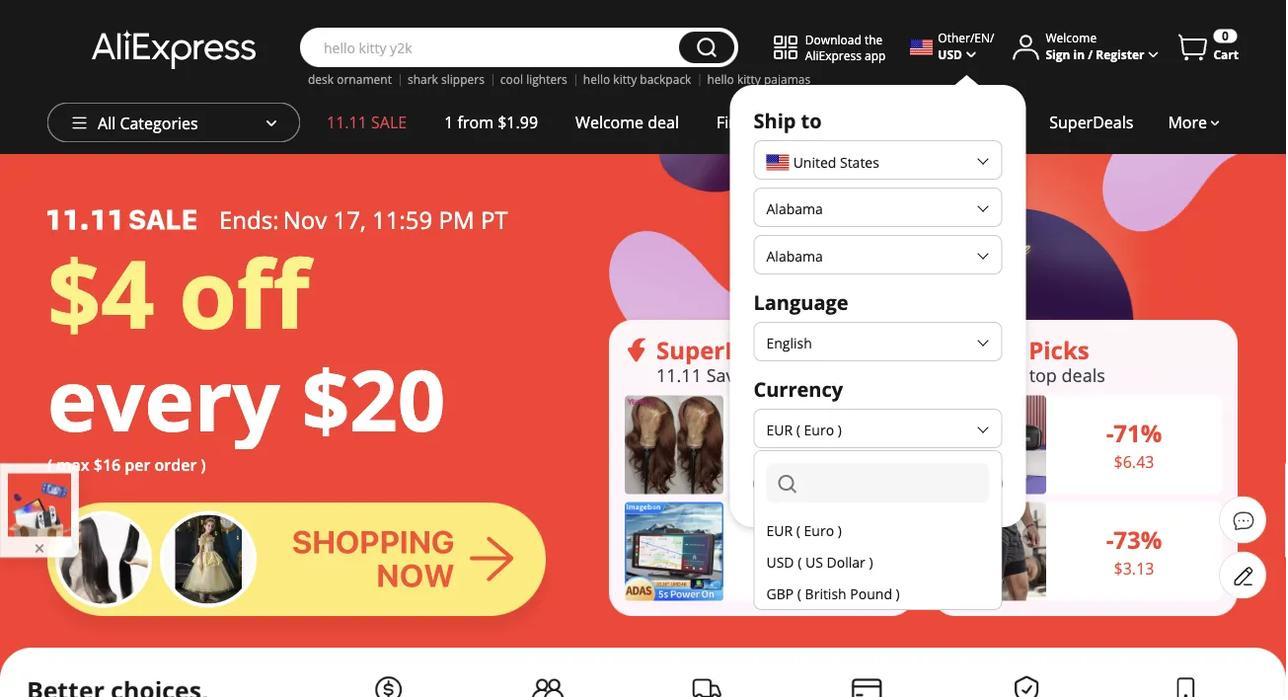 Task type: vqa. For each thing, say whether or not it's contained in the screenshot.
first hello from the left
yes



Task type: describe. For each thing, give the bounding box(es) containing it.
icon image for superdeals
[[625, 338, 649, 362]]

usd for usd
[[938, 46, 963, 62]]

slippers
[[441, 71, 485, 87]]

$3.13
[[1114, 558, 1155, 579]]

gbp
[[767, 584, 794, 603]]

cool
[[500, 71, 523, 87]]

deal
[[648, 112, 679, 133]]

cart
[[1214, 46, 1239, 63]]

more
[[1168, 112, 1208, 133]]

download
[[806, 31, 862, 47]]

top
[[1029, 363, 1057, 387]]

british
[[805, 584, 847, 603]]

to
[[801, 107, 822, 134]]

us
[[806, 552, 823, 571]]

$57.84 link
[[625, 502, 899, 601]]

-71% $6.43
[[1106, 417, 1162, 472]]

$16
[[94, 454, 121, 475]]

$20
[[302, 342, 446, 456]]

1 alabama from the top
[[767, 199, 823, 218]]

pm
[[439, 203, 475, 235]]

hello kitty pajamas link
[[707, 71, 811, 87]]

save
[[707, 363, 745, 387]]

hello for hello kitty backpack
[[583, 71, 610, 87]]

0 horizontal spatial off
[[179, 228, 310, 356]]

desk
[[308, 71, 334, 87]]

ends:
[[219, 203, 279, 235]]

desk ornament
[[308, 71, 392, 87]]

cool lighters
[[500, 71, 568, 87]]

currency
[[754, 375, 843, 402]]

1 eur from the top
[[767, 420, 793, 439]]

app
[[865, 47, 886, 63]]

per
[[125, 454, 150, 475]]

2 euro from the top
[[804, 521, 834, 540]]

united states
[[793, 153, 880, 172]]

dollar
[[827, 552, 866, 571]]

0
[[1222, 28, 1229, 44]]

in
[[1074, 46, 1085, 62]]

( right gbp
[[798, 584, 802, 603]]

top
[[979, 334, 1023, 366]]

register
[[1096, 46, 1145, 62]]

nov
[[283, 203, 327, 235]]

all
[[98, 113, 116, 134]]

) right the $57.84
[[838, 521, 842, 540]]

categories
[[120, 113, 198, 134]]

( down currency
[[797, 420, 801, 439]]

2 eur from the top
[[767, 521, 793, 540]]

11:59
[[372, 203, 433, 235]]

shark slippers link
[[408, 71, 485, 87]]

ornament
[[337, 71, 392, 87]]

11.11 for top picks
[[979, 363, 1025, 387]]

desk ornament link
[[308, 71, 392, 87]]

- for 73%
[[1106, 524, 1114, 556]]

11.11 top deals
[[979, 363, 1106, 387]]

come,
[[753, 112, 797, 133]]

kitty for pajamas
[[737, 71, 761, 87]]

max
[[57, 454, 89, 475]]

) right the $34.22 on the bottom of page
[[838, 420, 842, 439]]

$1.99
[[498, 112, 538, 133]]

icon image for top picks
[[948, 338, 972, 362]]

first come, 50% off link
[[698, 103, 875, 142]]

off inside 'link'
[[836, 112, 857, 133]]

0 vertical spatial superdeals
[[1050, 112, 1134, 133]]

hello kitty backpack
[[583, 71, 692, 87]]

ship to
[[754, 107, 822, 134]]

usd ( us dollar )
[[767, 552, 873, 571]]

11.11 for superdeals
[[657, 363, 702, 387]]

50%
[[801, 112, 832, 133]]

0 cart
[[1214, 28, 1239, 63]]

11.11 save big
[[657, 363, 775, 387]]

/ for en
[[990, 30, 995, 46]]

superdeals link
[[1031, 103, 1153, 142]]

usd for usd ( us dollar )
[[767, 552, 794, 571]]

$34.22 link
[[625, 395, 899, 494]]

states
[[840, 153, 880, 172]]

pajamas
[[764, 71, 811, 87]]

hello kitty backpack link
[[583, 71, 692, 87]]

united
[[793, 153, 837, 172]]

every $20 ( max $16 per order )
[[47, 342, 446, 475]]

1
[[445, 112, 454, 133]]

-73% $3.13
[[1106, 524, 1162, 579]]



Task type: locate. For each thing, give the bounding box(es) containing it.
1 horizontal spatial icon image
[[948, 338, 972, 362]]

$6.43
[[1114, 451, 1155, 472]]

ends: nov 17, 11:59 pm pt
[[219, 203, 508, 235]]

11.11
[[327, 112, 367, 133], [657, 363, 702, 387], [979, 363, 1025, 387]]

- for 71%
[[1106, 417, 1114, 449]]

superdeals up currency
[[657, 334, 790, 366]]

0 vertical spatial euro
[[804, 420, 834, 439]]

welcome deal link
[[557, 103, 698, 142]]

sign
[[1046, 46, 1071, 62]]

73%
[[1114, 524, 1162, 556]]

1 from $1.99 link
[[426, 103, 557, 142]]

1 hello from the left
[[583, 71, 610, 87]]

2 alabama from the top
[[767, 246, 823, 265]]

eur ( euro ) up us
[[767, 521, 842, 540]]

top picks
[[979, 334, 1090, 366]]

0 horizontal spatial /
[[990, 30, 995, 46]]

1 horizontal spatial kitty
[[737, 71, 761, 87]]

None field
[[767, 463, 990, 503]]

backpack
[[640, 71, 692, 87]]

1 horizontal spatial off
[[836, 112, 857, 133]]

lighters
[[526, 71, 568, 87]]

sign in / register
[[1046, 46, 1145, 62]]

close image
[[32, 540, 47, 556]]

1 vertical spatial eur
[[767, 521, 793, 540]]

1 vertical spatial alabama
[[767, 246, 823, 265]]

11.11 left top
[[979, 363, 1025, 387]]

other/ en /
[[938, 30, 995, 46]]

deals
[[1062, 363, 1106, 387]]

0 horizontal spatial usd
[[767, 552, 794, 571]]

11.11 left save at the right bottom of the page
[[657, 363, 702, 387]]

( inside every $20 ( max $16 per order )
[[47, 454, 52, 475]]

eur
[[767, 420, 793, 439], [767, 521, 793, 540]]

1 icon image from the left
[[625, 338, 649, 362]]

cool lighters link
[[500, 71, 568, 87]]

11.11 left sale
[[327, 112, 367, 133]]

welcome for welcome
[[1046, 30, 1097, 46]]

0 vertical spatial eur
[[767, 420, 793, 439]]

0 horizontal spatial hello
[[583, 71, 610, 87]]

2 - from the top
[[1106, 524, 1114, 556]]

11.11 sale link
[[308, 103, 426, 142]]

0 vertical spatial welcome
[[1046, 30, 1097, 46]]

( up usd ( us dollar )
[[797, 521, 801, 540]]

english
[[767, 333, 812, 352]]

welcome for welcome deal
[[576, 112, 644, 133]]

)
[[838, 420, 842, 439], [201, 454, 206, 475], [838, 521, 842, 540], [869, 552, 873, 571], [896, 584, 900, 603]]

hello right lighters
[[583, 71, 610, 87]]

alabama up language
[[767, 246, 823, 265]]

eur ( euro ) down currency
[[767, 420, 842, 439]]

from
[[458, 112, 494, 133]]

0 vertical spatial -
[[1106, 417, 1114, 449]]

1 vertical spatial eur ( euro )
[[767, 521, 842, 540]]

kitty left backpack
[[613, 71, 637, 87]]

2 eur ( euro ) from the top
[[767, 521, 842, 540]]

other/
[[938, 30, 975, 46]]

euro down currency
[[804, 420, 834, 439]]

$4 off
[[47, 228, 310, 356]]

) right pound
[[896, 584, 900, 603]]

icon image
[[625, 338, 649, 362], [948, 338, 972, 362]]

0 vertical spatial alabama
[[767, 199, 823, 218]]

0 vertical spatial off
[[836, 112, 857, 133]]

off
[[836, 112, 857, 133], [179, 228, 310, 356]]

( left max
[[47, 454, 52, 475]]

0 vertical spatial eur ( euro )
[[767, 420, 842, 439]]

aliexpress
[[806, 47, 862, 63]]

None button
[[679, 32, 734, 63]]

$34.22
[[790, 423, 833, 442]]

pop picture image
[[8, 473, 71, 536]]

) inside every $20 ( max $16 per order )
[[201, 454, 206, 475]]

big
[[750, 363, 775, 387]]

/ right other/
[[990, 30, 995, 46]]

/
[[990, 30, 995, 46], [1088, 46, 1093, 62]]

alabama down united
[[767, 199, 823, 218]]

superdeals down sign in / register
[[1050, 112, 1134, 133]]

the
[[865, 31, 883, 47]]

hello for hello kitty pajamas
[[707, 71, 734, 87]]

1 vertical spatial off
[[179, 228, 310, 356]]

sale
[[371, 112, 407, 133]]

usd up gbp
[[767, 552, 794, 571]]

ship
[[754, 107, 796, 134]]

hello
[[583, 71, 610, 87], [707, 71, 734, 87]]

0 horizontal spatial icon image
[[625, 338, 649, 362]]

1 euro from the top
[[804, 420, 834, 439]]

(
[[797, 420, 801, 439], [47, 454, 52, 475], [797, 521, 801, 540], [798, 552, 802, 571], [798, 584, 802, 603]]

order
[[155, 454, 197, 475]]

eur down currency
[[767, 420, 793, 439]]

first
[[717, 112, 749, 133]]

welcome down hello kitty backpack
[[576, 112, 644, 133]]

0 vertical spatial usd
[[938, 46, 963, 62]]

) right dollar
[[869, 552, 873, 571]]

$4
[[47, 228, 154, 356]]

hello kitty y2k text field
[[314, 38, 669, 57]]

1 vertical spatial superdeals
[[657, 334, 790, 366]]

- inside -73% $3.13
[[1106, 524, 1114, 556]]

welcome deal
[[576, 112, 679, 133]]

first come, 50% off
[[717, 112, 857, 133]]

0 horizontal spatial kitty
[[613, 71, 637, 87]]

euro
[[804, 420, 834, 439], [804, 521, 834, 540]]

1 vertical spatial usd
[[767, 552, 794, 571]]

usd left 'en'
[[938, 46, 963, 62]]

shark
[[408, 71, 438, 87]]

1 horizontal spatial 11.11
[[657, 363, 702, 387]]

/ for in
[[1088, 46, 1093, 62]]

pt
[[481, 203, 508, 235]]

1 horizontal spatial usd
[[938, 46, 963, 62]]

2 hello from the left
[[707, 71, 734, 87]]

gbp ( british pound )
[[767, 584, 900, 603]]

usd
[[938, 46, 963, 62], [767, 552, 794, 571]]

0 horizontal spatial superdeals
[[657, 334, 790, 366]]

en
[[975, 30, 990, 46]]

11.11 sale
[[327, 112, 407, 133]]

1 from $1.99
[[445, 112, 538, 133]]

1 eur ( euro ) from the top
[[767, 420, 842, 439]]

hello kitty pajamas
[[707, 71, 811, 87]]

product image image
[[625, 395, 724, 494], [948, 395, 1047, 494], [625, 502, 724, 601], [948, 502, 1047, 601]]

1 horizontal spatial welcome
[[1046, 30, 1097, 46]]

kitty left pajamas
[[737, 71, 761, 87]]

0 horizontal spatial welcome
[[576, 112, 644, 133]]

0 horizontal spatial 11.11
[[327, 112, 367, 133]]

hello up the first
[[707, 71, 734, 87]]

download the aliexpress app
[[806, 31, 886, 63]]

euro up usd ( us dollar )
[[804, 521, 834, 540]]

1 horizontal spatial /
[[1088, 46, 1093, 62]]

) right order
[[201, 454, 206, 475]]

welcome
[[1046, 30, 1097, 46], [576, 112, 644, 133]]

all categories
[[98, 113, 198, 134]]

2 icon image from the left
[[948, 338, 972, 362]]

1 vertical spatial welcome
[[576, 112, 644, 133]]

- inside -71% $6.43
[[1106, 417, 1114, 449]]

1 vertical spatial euro
[[804, 521, 834, 540]]

every
[[47, 342, 280, 456]]

1 horizontal spatial hello
[[707, 71, 734, 87]]

1 - from the top
[[1106, 417, 1114, 449]]

pound
[[850, 584, 893, 603]]

picks
[[1029, 334, 1090, 366]]

2 horizontal spatial 11.11
[[979, 363, 1025, 387]]

welcome up superdeals link
[[1046, 30, 1097, 46]]

kitty for backpack
[[613, 71, 637, 87]]

shark slippers
[[408, 71, 485, 87]]

superdeals
[[1050, 112, 1134, 133], [657, 334, 790, 366]]

eur up usd ( us dollar )
[[767, 521, 793, 540]]

1 kitty from the left
[[613, 71, 637, 87]]

( left us
[[798, 552, 802, 571]]

17,
[[333, 203, 366, 235]]

language
[[754, 288, 849, 315]]

2 kitty from the left
[[737, 71, 761, 87]]

1 vertical spatial -
[[1106, 524, 1114, 556]]

/ right the in
[[1088, 46, 1093, 62]]

71%
[[1114, 417, 1162, 449]]

1 horizontal spatial superdeals
[[1050, 112, 1134, 133]]



